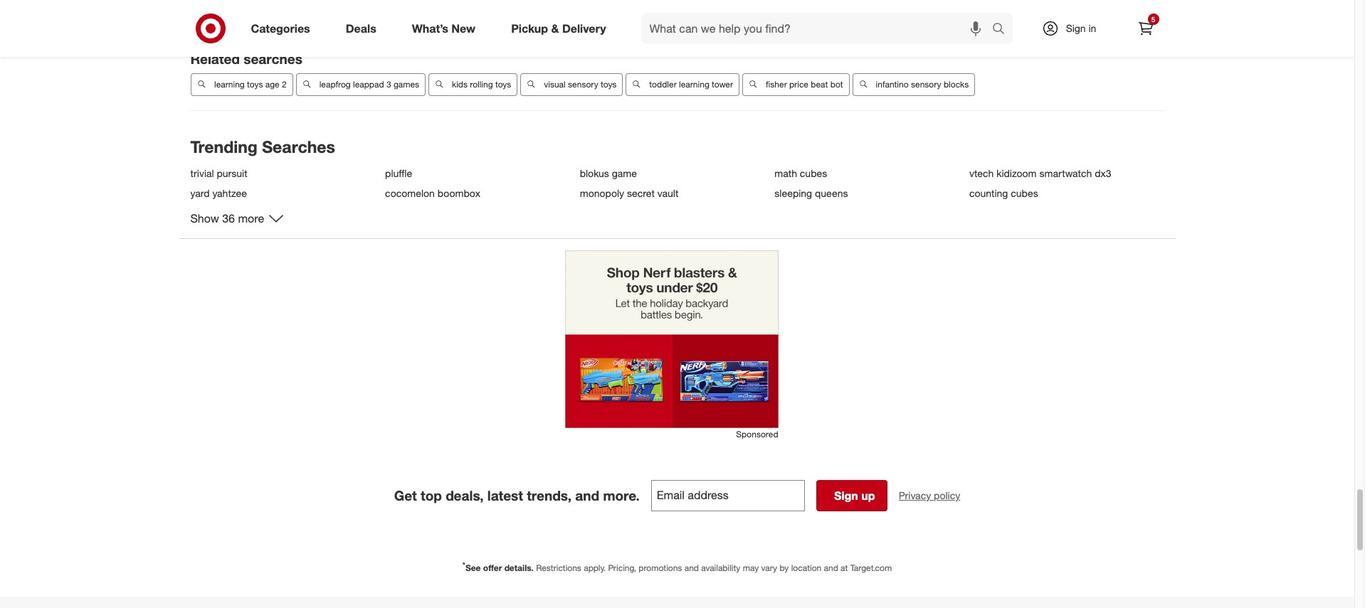 Task type: describe. For each thing, give the bounding box(es) containing it.
dx3
[[1095, 168, 1111, 180]]

learning toys age 2 link
[[190, 73, 293, 96]]

pretend
[[849, 22, 880, 33]]

show
[[190, 212, 219, 226]]

1 learning from the left
[[214, 79, 244, 89]]

& inside the laugh-learn play kitchens & pretend food 'link'
[[842, 22, 847, 33]]

vtech kidizoom smartwatch dx3
[[969, 168, 1111, 180]]

what's
[[412, 21, 448, 35]]

search button
[[985, 13, 1020, 47]]

sign for sign in
[[1066, 22, 1086, 34]]

colors
[[376, 22, 400, 33]]

counting
[[969, 187, 1008, 199]]

& inside plastic reading & writing toys "link"
[[258, 22, 264, 33]]

1 toys from the left
[[247, 79, 263, 89]]

top
[[421, 488, 442, 504]]

categories
[[251, 21, 310, 35]]

3
[[386, 79, 391, 89]]

blocks
[[943, 79, 968, 89]]

pluffle
[[385, 168, 412, 180]]

latest
[[487, 488, 523, 504]]

trending searches
[[190, 136, 335, 156]]

plastic reading & writing toys link
[[190, 16, 318, 39]]

learn
[[766, 22, 785, 33]]

trivial pursuit
[[190, 168, 247, 180]]

musical
[[678, 22, 707, 33]]

sign for sign up
[[834, 489, 858, 503]]

& inside pickup & delivery "link"
[[551, 21, 559, 35]]

toddler learning tower link
[[626, 73, 739, 96]]

plastic
[[197, 22, 222, 33]]

new
[[451, 21, 476, 35]]

math cubes link
[[775, 168, 961, 180]]

toddler learning tower
[[649, 79, 733, 89]]

* see offer details. restrictions apply. pricing, promotions and availability may vary by location and at target.com
[[463, 561, 892, 574]]

advertisement region
[[565, 251, 778, 429]]

baby
[[656, 22, 675, 33]]

sign up button
[[816, 481, 887, 512]]

yard
[[190, 187, 210, 199]]

rolling
[[470, 79, 493, 89]]

resources
[[535, 22, 572, 33]]

0 horizontal spatial and
[[575, 488, 599, 504]]

math for math kids' games
[[415, 22, 435, 33]]

learning-resources robotics link
[[495, 16, 615, 39]]

food
[[882, 22, 901, 33]]

sponsored
[[736, 429, 778, 440]]

2
[[282, 79, 286, 89]]

visual sensory toys link
[[520, 73, 623, 96]]

sleeping queens
[[775, 187, 848, 199]]

what's new link
[[400, 13, 493, 44]]

sign up
[[834, 489, 875, 503]]

infantino sensory blocks link
[[852, 73, 975, 96]]

location
[[791, 563, 821, 574]]

laugh-learn play kitchens & pretend food link
[[736, 16, 908, 39]]

vary
[[761, 563, 777, 574]]

leappad
[[353, 79, 384, 89]]

search
[[985, 22, 1020, 37]]

fisher price beat bot link
[[742, 73, 849, 96]]

alkaline baby musical toys link
[[618, 16, 733, 39]]

reading
[[224, 22, 256, 33]]

more
[[238, 212, 264, 226]]

at
[[841, 563, 848, 574]]

cocomelon boombox
[[385, 187, 480, 199]]

kids rolling toys link
[[428, 73, 517, 96]]

2 learning from the left
[[679, 79, 709, 89]]

toys inside "link"
[[295, 22, 312, 33]]

leapfrog leappad 3 games link
[[296, 73, 425, 96]]

pickup & delivery link
[[499, 13, 624, 44]]

privacy policy
[[899, 490, 960, 502]]

searches
[[244, 50, 302, 67]]

related searches
[[190, 50, 302, 67]]

vtech kidizoom smartwatch dx3 link
[[969, 168, 1155, 180]]

learning-
[[501, 22, 535, 33]]

game
[[612, 168, 637, 180]]

vtech
[[969, 168, 994, 180]]

yard yahtzee
[[190, 187, 247, 199]]

get top deals, latest trends, and more.
[[394, 488, 640, 504]]

leapfrog leappad 3 games
[[319, 79, 419, 89]]

yard yahtzee link
[[190, 187, 377, 199]]

math for math cubes
[[775, 168, 797, 180]]

apply.
[[584, 563, 606, 574]]

tower
[[711, 79, 733, 89]]

visual sensory toys
[[544, 79, 616, 89]]

categories link
[[239, 13, 328, 44]]

games
[[458, 22, 485, 33]]

kids rolling toys
[[452, 79, 511, 89]]

5
[[1151, 15, 1155, 23]]

fisher
[[765, 79, 787, 89]]

offer
[[483, 563, 502, 574]]



Task type: vqa. For each thing, say whether or not it's contained in the screenshot.
second ship from the top
no



Task type: locate. For each thing, give the bounding box(es) containing it.
beat
[[811, 79, 828, 89]]

kidizoom
[[997, 168, 1037, 180]]

queens
[[815, 187, 848, 199]]

counting cubes link
[[969, 187, 1155, 199]]

1 horizontal spatial &
[[551, 21, 559, 35]]

math kids' games link
[[409, 16, 492, 39]]

3 toys from the left
[[600, 79, 616, 89]]

1 horizontal spatial sensory
[[911, 79, 941, 89]]

sensory for blocks
[[911, 79, 941, 89]]

pickup & delivery
[[511, 21, 606, 35]]

learning-resources robotics
[[501, 22, 609, 33]]

alkaline baby musical toys
[[625, 22, 726, 33]]

1 horizontal spatial math
[[775, 168, 797, 180]]

toys right the rolling
[[495, 79, 511, 89]]

cubes for math cubes
[[800, 168, 827, 180]]

shapes-
[[328, 22, 359, 33]]

deals
[[346, 21, 376, 35]]

0 vertical spatial sign
[[1066, 22, 1086, 34]]

show 36 more button
[[190, 210, 284, 227]]

trends,
[[527, 488, 572, 504]]

and left availability
[[684, 563, 699, 574]]

sleeping
[[775, 187, 812, 199]]

cubes down kidizoom
[[1011, 187, 1038, 199]]

restrictions
[[536, 563, 581, 574]]

pursuit
[[217, 168, 247, 180]]

vault
[[658, 187, 679, 199]]

2 toys from the left
[[709, 22, 726, 33]]

1 vertical spatial math
[[775, 168, 797, 180]]

smartwatch
[[1039, 168, 1092, 180]]

math left kids'
[[415, 22, 435, 33]]

1 sensory from the left
[[568, 79, 598, 89]]

cubes for counting cubes
[[1011, 187, 1038, 199]]

0 horizontal spatial cubes
[[800, 168, 827, 180]]

sensory left blocks on the top right
[[911, 79, 941, 89]]

shapes-and-colors link
[[321, 16, 406, 39]]

delivery
[[562, 21, 606, 35]]

by
[[780, 563, 789, 574]]

trivial pursuit link
[[190, 168, 377, 180]]

laugh-learn play kitchens & pretend food
[[742, 22, 901, 33]]

1 vertical spatial cubes
[[1011, 187, 1038, 199]]

may
[[743, 563, 759, 574]]

0 horizontal spatial &
[[258, 22, 264, 33]]

2 sensory from the left
[[911, 79, 941, 89]]

sign left in
[[1066, 22, 1086, 34]]

1 horizontal spatial cubes
[[1011, 187, 1038, 199]]

trending
[[190, 136, 257, 156]]

36
[[222, 212, 235, 226]]

math cubes
[[775, 168, 827, 180]]

boombox
[[438, 187, 480, 199]]

what's new
[[412, 21, 476, 35]]

None text field
[[651, 481, 805, 512]]

monopoly secret vault link
[[580, 187, 766, 199]]

1 horizontal spatial learning
[[679, 79, 709, 89]]

cubes up sleeping queens
[[800, 168, 827, 180]]

1 horizontal spatial toys
[[709, 22, 726, 33]]

What can we help you find? suggestions appear below search field
[[641, 13, 995, 44]]

0 horizontal spatial sensory
[[568, 79, 598, 89]]

cocomelon
[[385, 187, 435, 199]]

learning left "tower"
[[679, 79, 709, 89]]

writing
[[266, 22, 292, 33]]

leapfrog
[[319, 79, 350, 89]]

1 horizontal spatial toys
[[495, 79, 511, 89]]

sensory for toys
[[568, 79, 598, 89]]

searches
[[262, 136, 335, 156]]

0 horizontal spatial toys
[[295, 22, 312, 33]]

bot
[[830, 79, 843, 89]]

&
[[551, 21, 559, 35], [258, 22, 264, 33], [842, 22, 847, 33]]

monopoly secret vault
[[580, 187, 679, 199]]

0 horizontal spatial math
[[415, 22, 435, 33]]

1 horizontal spatial and
[[684, 563, 699, 574]]

show 36 more
[[190, 212, 264, 226]]

pluffle link
[[385, 168, 571, 180]]

privacy policy link
[[899, 489, 960, 503]]

price
[[789, 79, 808, 89]]

2 horizontal spatial &
[[842, 22, 847, 33]]

and
[[575, 488, 599, 504], [684, 563, 699, 574], [824, 563, 838, 574]]

secret
[[627, 187, 655, 199]]

0 horizontal spatial learning
[[214, 79, 244, 89]]

toys for kids rolling toys
[[495, 79, 511, 89]]

privacy
[[899, 490, 931, 502]]

0 vertical spatial cubes
[[800, 168, 827, 180]]

2 toys from the left
[[495, 79, 511, 89]]

monopoly
[[580, 187, 624, 199]]

math up the sleeping
[[775, 168, 797, 180]]

sign inside "button"
[[834, 489, 858, 503]]

toys right "writing"
[[295, 22, 312, 33]]

sensory right visual
[[568, 79, 598, 89]]

kids
[[452, 79, 467, 89]]

laugh-
[[742, 22, 766, 33]]

learning down related
[[214, 79, 244, 89]]

play
[[787, 22, 804, 33]]

and left more.
[[575, 488, 599, 504]]

math kids' games
[[415, 22, 485, 33]]

learning
[[214, 79, 244, 89], [679, 79, 709, 89]]

toys inside 'link'
[[709, 22, 726, 33]]

toys for visual sensory toys
[[600, 79, 616, 89]]

0 horizontal spatial sign
[[834, 489, 858, 503]]

toys right "musical"
[[709, 22, 726, 33]]

get
[[394, 488, 417, 504]]

*
[[463, 561, 465, 570]]

promotions
[[639, 563, 682, 574]]

toys right visual
[[600, 79, 616, 89]]

deals,
[[446, 488, 484, 504]]

and left at
[[824, 563, 838, 574]]

1 vertical spatial sign
[[834, 489, 858, 503]]

sensory inside infantino sensory blocks link
[[911, 79, 941, 89]]

1 toys from the left
[[295, 22, 312, 33]]

see
[[465, 563, 481, 574]]

sign in
[[1066, 22, 1096, 34]]

0 vertical spatial math
[[415, 22, 435, 33]]

blokus game link
[[580, 168, 766, 180]]

toys left "age"
[[247, 79, 263, 89]]

kitchens
[[806, 22, 839, 33]]

2 horizontal spatial toys
[[600, 79, 616, 89]]

details.
[[504, 563, 534, 574]]

sign in link
[[1030, 13, 1118, 44]]

sensory inside visual sensory toys link
[[568, 79, 598, 89]]

sign left up
[[834, 489, 858, 503]]

counting cubes
[[969, 187, 1038, 199]]

0 horizontal spatial toys
[[247, 79, 263, 89]]

pickup
[[511, 21, 548, 35]]

availability
[[701, 563, 740, 574]]

kids'
[[437, 22, 456, 33]]

games
[[393, 79, 419, 89]]

yahtzee
[[212, 187, 247, 199]]

1 horizontal spatial sign
[[1066, 22, 1086, 34]]

2 horizontal spatial and
[[824, 563, 838, 574]]

blokus
[[580, 168, 609, 180]]



